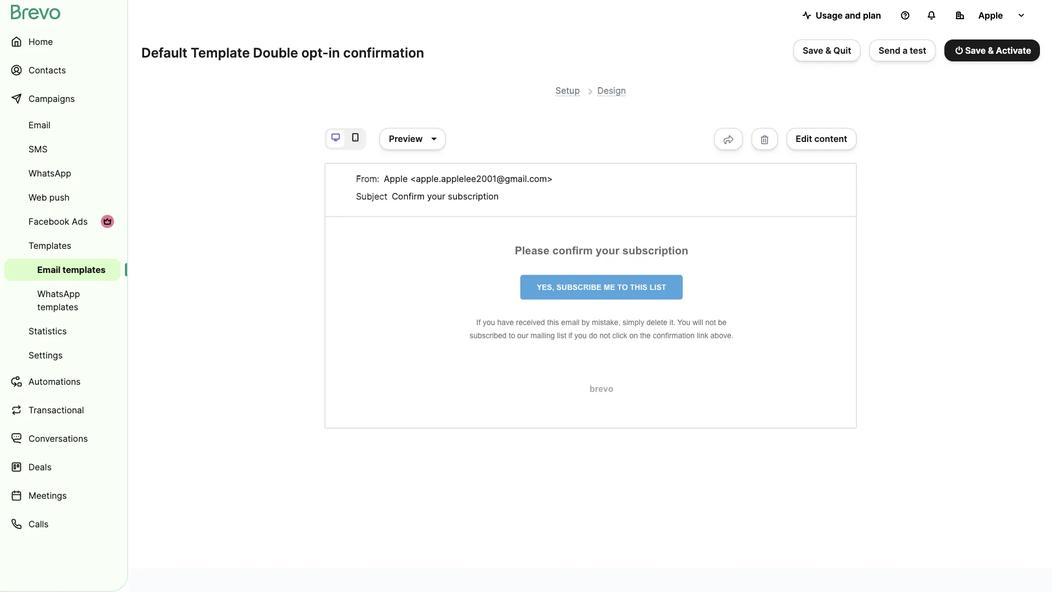Task type: vqa. For each thing, say whether or not it's contained in the screenshot.
Add at the top left
no



Task type: locate. For each thing, give the bounding box(es) containing it.
apple right :
[[384, 174, 408, 184]]

whatsapp
[[29, 168, 71, 179], [37, 288, 80, 299]]

templates down templates link
[[63, 264, 106, 275]]

1 horizontal spatial save
[[966, 45, 987, 56]]

whatsapp link
[[4, 162, 121, 184]]

& left quit
[[826, 45, 832, 56]]

:
[[377, 174, 380, 184]]

0 vertical spatial whatsapp
[[29, 168, 71, 179]]

templates up the statistics link
[[37, 302, 78, 312]]

1 vertical spatial whatsapp
[[37, 288, 80, 299]]

templates
[[63, 264, 106, 275], [37, 302, 78, 312]]

1 vertical spatial templates
[[37, 302, 78, 312]]

email
[[29, 120, 51, 130], [37, 264, 61, 275]]

templates inside the whatsapp templates
[[37, 302, 78, 312]]

apple
[[979, 10, 1004, 21], [384, 174, 408, 184]]

edit content
[[796, 134, 848, 144]]

1 vertical spatial email
[[37, 264, 61, 275]]

send a test button
[[870, 39, 937, 61]]

save inside save & activate button
[[966, 45, 987, 56]]

whatsapp down 'email templates' link
[[37, 288, 80, 299]]

statistics link
[[4, 320, 121, 342]]

0 vertical spatial email
[[29, 120, 51, 130]]

whatsapp up web push
[[29, 168, 71, 179]]

save left quit
[[803, 45, 824, 56]]

design
[[598, 85, 626, 96]]

email for email templates
[[37, 264, 61, 275]]

save for save & activate
[[966, 45, 987, 56]]

and
[[846, 10, 862, 21]]

email down templates
[[37, 264, 61, 275]]

save & quit button
[[794, 39, 861, 61]]

2 save from the left
[[966, 45, 987, 56]]

deals link
[[4, 454, 121, 480]]

web
[[29, 192, 47, 203]]

send
[[879, 45, 901, 56]]

template
[[191, 44, 250, 61]]

1 horizontal spatial &
[[989, 45, 995, 56]]

deals
[[29, 462, 52, 472]]

1 & from the left
[[826, 45, 832, 56]]

& for activate
[[989, 45, 995, 56]]

sms link
[[4, 138, 121, 160]]

1 save from the left
[[803, 45, 824, 56]]

0 vertical spatial apple
[[979, 10, 1004, 21]]

from : apple <apple.applelee2001@gmail.com>
[[356, 174, 553, 184]]

quit
[[834, 45, 852, 56]]

statistics
[[29, 326, 67, 336]]

opt-
[[302, 44, 329, 61]]

& for quit
[[826, 45, 832, 56]]

&
[[826, 45, 832, 56], [989, 45, 995, 56]]

templates for email templates
[[63, 264, 106, 275]]

facebook ads
[[29, 216, 88, 227]]

apple up save & activate button
[[979, 10, 1004, 21]]

save right power off image
[[966, 45, 987, 56]]

whatsapp inside whatsapp templates link
[[37, 288, 80, 299]]

facebook
[[29, 216, 69, 227]]

campaigns link
[[4, 86, 121, 112]]

0 vertical spatial templates
[[63, 264, 106, 275]]

save
[[803, 45, 824, 56], [966, 45, 987, 56]]

preview button
[[380, 128, 446, 150]]

save & activate button
[[945, 39, 1041, 61]]

conversations link
[[4, 426, 121, 452]]

1 horizontal spatial apple
[[979, 10, 1004, 21]]

ads
[[72, 216, 88, 227]]

<apple.applelee2001@gmail.com>
[[410, 174, 553, 184]]

apple button
[[948, 4, 1035, 26]]

content
[[815, 134, 848, 144]]

push
[[49, 192, 70, 203]]

0 horizontal spatial &
[[826, 45, 832, 56]]

2 & from the left
[[989, 45, 995, 56]]

& left activate
[[989, 45, 995, 56]]

whatsapp for whatsapp
[[29, 168, 71, 179]]

email up sms
[[29, 120, 51, 130]]

save inside save & quit button
[[803, 45, 824, 56]]

contacts
[[29, 65, 66, 75]]

usage and plan
[[816, 10, 882, 21]]

whatsapp inside "whatsapp" "link"
[[29, 168, 71, 179]]

0 horizontal spatial apple
[[384, 174, 408, 184]]

sms
[[29, 144, 48, 154]]

whatsapp for whatsapp templates
[[37, 288, 80, 299]]

left___rvooi image
[[103, 217, 112, 226]]

contacts link
[[4, 57, 121, 83]]

automations
[[29, 376, 81, 387]]

1 vertical spatial apple
[[384, 174, 408, 184]]

web push
[[29, 192, 70, 203]]

0 horizontal spatial save
[[803, 45, 824, 56]]

test
[[911, 45, 927, 56]]

settings link
[[4, 344, 121, 366]]



Task type: describe. For each thing, give the bounding box(es) containing it.
setup
[[556, 85, 580, 96]]

subject confirm your subscription
[[356, 191, 499, 202]]

preview
[[389, 134, 423, 144]]

email for email
[[29, 120, 51, 130]]

calls link
[[4, 511, 121, 537]]

save & quit
[[803, 45, 852, 56]]

setup link
[[556, 85, 580, 96]]

home link
[[4, 29, 121, 55]]

automations link
[[4, 369, 121, 395]]

confirmation
[[343, 44, 425, 61]]

in
[[329, 44, 340, 61]]

conversations
[[29, 433, 88, 444]]

campaigns
[[29, 93, 75, 104]]

double
[[253, 44, 298, 61]]

a
[[903, 45, 908, 56]]

whatsapp templates
[[37, 288, 80, 312]]

your
[[427, 191, 446, 202]]

usage
[[816, 10, 843, 21]]

save & activate
[[966, 45, 1032, 56]]

caret down image
[[432, 135, 437, 143]]

templates
[[29, 240, 71, 251]]

web push link
[[4, 186, 121, 208]]

plan
[[864, 10, 882, 21]]

transactional link
[[4, 397, 121, 423]]

save for save & quit
[[803, 45, 824, 56]]

facebook ads link
[[4, 211, 121, 233]]

email templates link
[[4, 259, 121, 281]]

transactional
[[29, 405, 84, 415]]

meetings
[[29, 490, 67, 501]]

default
[[141, 44, 188, 61]]

confirm
[[392, 191, 425, 202]]

settings
[[29, 350, 63, 361]]

send a test
[[879, 45, 927, 56]]

usage and plan button
[[795, 4, 891, 26]]

whatsapp templates link
[[4, 283, 121, 318]]

calls
[[29, 519, 49, 530]]

meetings link
[[4, 483, 121, 509]]

edit
[[796, 134, 813, 144]]

email link
[[4, 114, 121, 136]]

edit content button
[[787, 128, 857, 150]]

design link
[[598, 85, 626, 96]]

subject
[[356, 191, 388, 202]]

from
[[356, 174, 377, 184]]

power off image
[[956, 46, 964, 55]]

subscription
[[448, 191, 499, 202]]

email templates
[[37, 264, 106, 275]]

activate
[[997, 45, 1032, 56]]

apple inside button
[[979, 10, 1004, 21]]

templates link
[[4, 235, 121, 257]]

default template double opt-in confirmation
[[141, 44, 425, 61]]

home
[[29, 36, 53, 47]]

templates for whatsapp templates
[[37, 302, 78, 312]]



